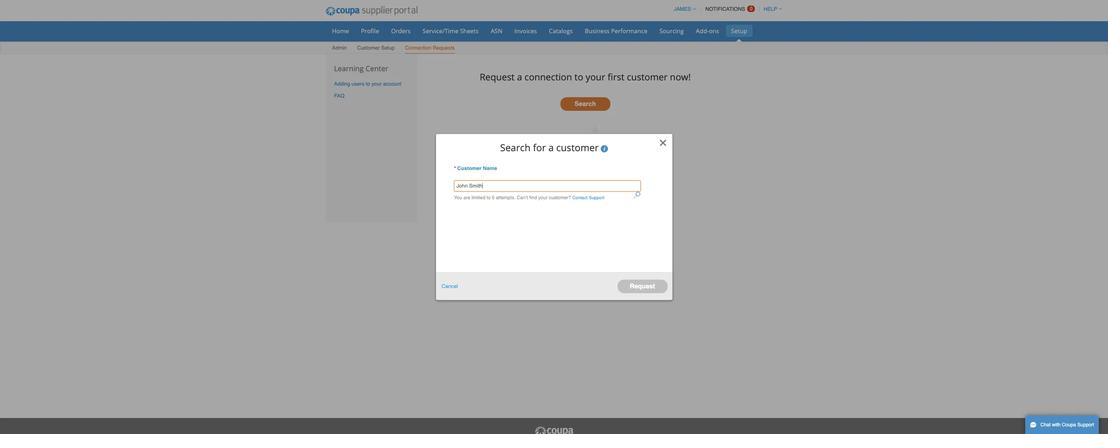 Task type: describe. For each thing, give the bounding box(es) containing it.
sourcing
[[660, 27, 684, 35]]

contact support button
[[573, 194, 605, 202]]

your inside search for a customer "dialog"
[[539, 195, 548, 200]]

adding users to your account
[[334, 81, 402, 87]]

a inside "dialog"
[[549, 141, 554, 154]]

sheets
[[460, 27, 479, 35]]

request a connection to your first customer now!
[[480, 70, 691, 83]]

invoices link
[[509, 25, 543, 37]]

home link
[[327, 25, 354, 37]]

0 horizontal spatial a
[[517, 70, 522, 83]]

business performance link
[[580, 25, 653, 37]]

limited
[[472, 195, 486, 200]]

sourcing link
[[655, 25, 690, 37]]

home
[[332, 27, 349, 35]]

*
[[454, 165, 456, 171]]

5
[[492, 195, 495, 200]]

ons
[[709, 27, 720, 35]]

connection
[[405, 45, 432, 51]]

connection
[[525, 70, 572, 83]]

you
[[454, 195, 462, 200]]

support inside search for a customer "dialog"
[[589, 195, 605, 200]]

request button
[[618, 280, 668, 293]]

catalogs link
[[544, 25, 578, 37]]

connection requests
[[405, 45, 455, 51]]

chat with coupa support
[[1041, 422, 1095, 428]]

first
[[608, 70, 625, 83]]

admin link
[[332, 43, 347, 54]]

request for request a connection to your first customer now!
[[480, 70, 515, 83]]

to for limited
[[487, 195, 491, 200]]

with
[[1053, 422, 1061, 428]]

Type to search for a customer text field
[[454, 181, 641, 192]]

faq
[[334, 93, 345, 99]]

1 horizontal spatial customer
[[627, 70, 668, 83]]

profile link
[[356, 25, 385, 37]]

find
[[530, 195, 537, 200]]

are
[[464, 195, 471, 200]]

search for search
[[575, 101, 596, 108]]

chat
[[1041, 422, 1051, 428]]

coupa
[[1063, 422, 1077, 428]]

support inside 'chat with coupa support' button
[[1078, 422, 1095, 428]]

account
[[383, 81, 402, 87]]

search for a customer dialog
[[436, 134, 673, 300]]

customer setup link
[[357, 43, 395, 54]]

customer inside search for a customer "dialog"
[[557, 141, 599, 154]]

customer inside "dialog"
[[458, 165, 482, 171]]

request for request
[[630, 283, 656, 290]]

* customer name
[[454, 165, 497, 171]]

asn link
[[486, 25, 508, 37]]

adding users to your account link
[[334, 81, 402, 87]]

attempts.
[[496, 195, 516, 200]]

profile
[[361, 27, 379, 35]]



Task type: vqa. For each thing, say whether or not it's contained in the screenshot.
You'll need to link to a customer and assign the permission in the admin panel to access this page.
no



Task type: locate. For each thing, give the bounding box(es) containing it.
1 vertical spatial coupa supplier portal image
[[534, 426, 574, 434]]

catalogs
[[549, 27, 573, 35]]

a left the connection
[[517, 70, 522, 83]]

0 horizontal spatial coupa supplier portal image
[[320, 1, 423, 21]]

coupa supplier portal image
[[320, 1, 423, 21], [534, 426, 574, 434]]

0 vertical spatial coupa supplier portal image
[[320, 1, 423, 21]]

your down "center"
[[372, 81, 382, 87]]

search inside search "button"
[[575, 101, 596, 108]]

for
[[533, 141, 546, 154]]

cancel
[[442, 283, 458, 289]]

1 horizontal spatial search
[[575, 101, 596, 108]]

add-ons link
[[691, 25, 725, 37]]

cancel button
[[442, 282, 458, 291]]

center
[[366, 64, 389, 73]]

a
[[517, 70, 522, 83], [549, 141, 554, 154]]

to for connection
[[575, 70, 584, 83]]

customer?
[[549, 195, 571, 200]]

search left "for"
[[500, 141, 531, 154]]

setup down orders
[[381, 45, 395, 51]]

0 vertical spatial support
[[589, 195, 605, 200]]

learning center
[[334, 64, 389, 73]]

0 horizontal spatial customer
[[557, 141, 599, 154]]

support
[[589, 195, 605, 200], [1078, 422, 1095, 428]]

search down request a connection to your first customer now!
[[575, 101, 596, 108]]

setup link
[[726, 25, 753, 37]]

orders
[[391, 27, 411, 35]]

0 vertical spatial a
[[517, 70, 522, 83]]

search
[[575, 101, 596, 108], [500, 141, 531, 154]]

customer right *
[[458, 165, 482, 171]]

0 horizontal spatial request
[[480, 70, 515, 83]]

name
[[483, 165, 497, 171]]

1 vertical spatial request
[[630, 283, 656, 290]]

1 horizontal spatial customer
[[458, 165, 482, 171]]

customer
[[627, 70, 668, 83], [557, 141, 599, 154]]

support right coupa
[[1078, 422, 1095, 428]]

0 horizontal spatial to
[[366, 81, 370, 87]]

can't
[[517, 195, 528, 200]]

customer down the profile link
[[357, 45, 380, 51]]

admin
[[332, 45, 347, 51]]

1 vertical spatial customer
[[557, 141, 599, 154]]

search for a customer
[[500, 141, 599, 154]]

1 vertical spatial support
[[1078, 422, 1095, 428]]

0 horizontal spatial support
[[589, 195, 605, 200]]

0 vertical spatial search
[[575, 101, 596, 108]]

performance
[[612, 27, 648, 35]]

business performance
[[585, 27, 648, 35]]

users
[[352, 81, 365, 87]]

faq link
[[334, 93, 345, 99]]

1 horizontal spatial request
[[630, 283, 656, 290]]

0 horizontal spatial setup
[[381, 45, 395, 51]]

orders link
[[386, 25, 416, 37]]

search inside search for a customer "dialog"
[[500, 141, 531, 154]]

connection requests link
[[405, 43, 455, 54]]

contact
[[573, 195, 588, 200]]

to up search "button"
[[575, 70, 584, 83]]

learning
[[334, 64, 364, 73]]

1 vertical spatial search
[[500, 141, 531, 154]]

add-
[[696, 27, 709, 35]]

1 horizontal spatial setup
[[732, 27, 748, 35]]

request inside button
[[630, 283, 656, 290]]

0 horizontal spatial your
[[372, 81, 382, 87]]

1 horizontal spatial coupa supplier portal image
[[534, 426, 574, 434]]

requests
[[433, 45, 455, 51]]

1 horizontal spatial a
[[549, 141, 554, 154]]

customer right "for"
[[557, 141, 599, 154]]

1 vertical spatial a
[[549, 141, 554, 154]]

your right find
[[539, 195, 548, 200]]

support right contact
[[589, 195, 605, 200]]

1 horizontal spatial your
[[539, 195, 548, 200]]

1 vertical spatial setup
[[381, 45, 395, 51]]

2 horizontal spatial to
[[575, 70, 584, 83]]

0 horizontal spatial customer
[[357, 45, 380, 51]]

setup
[[732, 27, 748, 35], [381, 45, 395, 51]]

search for search for a customer
[[500, 141, 531, 154]]

service/time sheets
[[423, 27, 479, 35]]

to right users
[[366, 81, 370, 87]]

1 horizontal spatial to
[[487, 195, 491, 200]]

close image
[[660, 139, 668, 147]]

business
[[585, 27, 610, 35]]

2 horizontal spatial your
[[586, 70, 606, 83]]

customer setup
[[357, 45, 395, 51]]

you are limited to 5 attempts. can't find your customer? contact support
[[454, 195, 605, 200]]

1 vertical spatial customer
[[458, 165, 482, 171]]

your
[[586, 70, 606, 83], [372, 81, 382, 87], [539, 195, 548, 200]]

add-ons
[[696, 27, 720, 35]]

a right "for"
[[549, 141, 554, 154]]

to left 5
[[487, 195, 491, 200]]

0 vertical spatial request
[[480, 70, 515, 83]]

asn
[[491, 27, 503, 35]]

0 horizontal spatial search
[[500, 141, 531, 154]]

0 vertical spatial customer
[[357, 45, 380, 51]]

now!
[[670, 70, 691, 83]]

setup right ons
[[732, 27, 748, 35]]

customer right the first
[[627, 70, 668, 83]]

invoices
[[515, 27, 537, 35]]

search button
[[561, 97, 611, 111]]

service/time
[[423, 27, 459, 35]]

to
[[575, 70, 584, 83], [366, 81, 370, 87], [487, 195, 491, 200]]

request
[[480, 70, 515, 83], [630, 283, 656, 290]]

to inside "dialog"
[[487, 195, 491, 200]]

0 vertical spatial customer
[[627, 70, 668, 83]]

adding
[[334, 81, 350, 87]]

chat with coupa support button
[[1026, 416, 1100, 434]]

your left the first
[[586, 70, 606, 83]]

customer
[[357, 45, 380, 51], [458, 165, 482, 171]]

0 vertical spatial setup
[[732, 27, 748, 35]]

service/time sheets link
[[418, 25, 484, 37]]

1 horizontal spatial support
[[1078, 422, 1095, 428]]



